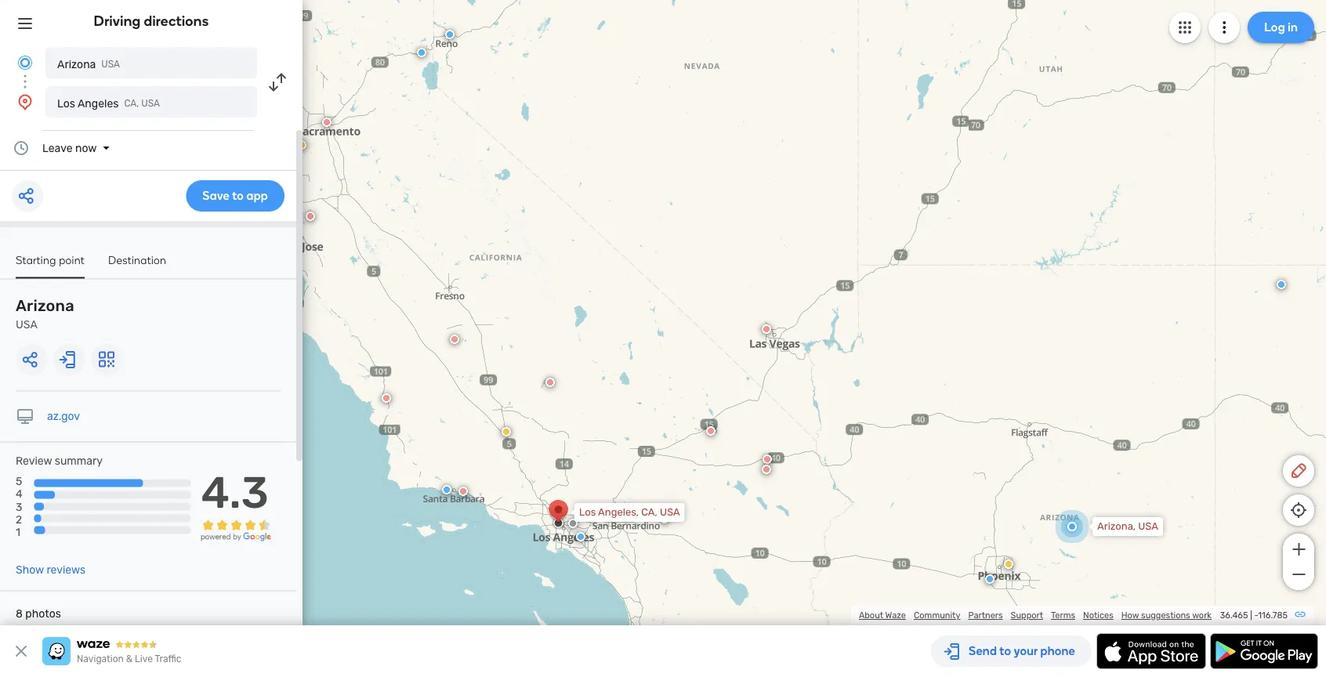 Task type: describe. For each thing, give the bounding box(es) containing it.
show
[[16, 564, 44, 577]]

about waze community partners support terms notices how suggestions work
[[859, 610, 1212, 621]]

116.785
[[1258, 610, 1288, 621]]

angeles,
[[598, 506, 639, 519]]

review
[[16, 455, 52, 468]]

2 vertical spatial hazard image
[[1004, 560, 1014, 569]]

destination button
[[108, 253, 166, 277]]

starting point
[[16, 253, 85, 267]]

community
[[914, 610, 961, 621]]

1 horizontal spatial hazard image
[[502, 427, 511, 437]]

point
[[59, 253, 85, 267]]

x image
[[12, 642, 31, 661]]

now
[[75, 141, 97, 154]]

1
[[16, 526, 20, 538]]

usa right angeles,
[[660, 506, 680, 519]]

accident image
[[568, 519, 578, 528]]

driving directions
[[94, 13, 209, 29]]

zoom out image
[[1289, 565, 1309, 584]]

1 vertical spatial arizona
[[16, 297, 74, 315]]

navigation
[[77, 654, 124, 665]]

los angeles ca, usa
[[57, 97, 160, 110]]

navigation & live traffic
[[77, 654, 181, 665]]

terms
[[1051, 610, 1075, 621]]

8
[[16, 608, 23, 620]]

about
[[859, 610, 883, 621]]

driving
[[94, 13, 141, 29]]

5
[[16, 475, 22, 488]]

summary
[[55, 455, 103, 468]]

suggestions
[[1141, 610, 1190, 621]]

review summary
[[16, 455, 103, 468]]

ca, for angeles
[[124, 98, 139, 109]]

support link
[[1011, 610, 1043, 621]]

5 4 3 2 1
[[16, 475, 22, 538]]

directions
[[144, 13, 209, 29]]

computer image
[[16, 407, 34, 426]]

leave now
[[42, 141, 97, 154]]

az.gov
[[47, 410, 80, 423]]

4
[[16, 488, 22, 501]]

starting
[[16, 253, 56, 267]]

terms link
[[1051, 610, 1075, 621]]

notices
[[1083, 610, 1114, 621]]

0 vertical spatial police image
[[445, 30, 455, 39]]

traffic
[[155, 654, 181, 665]]

show reviews
[[16, 564, 86, 577]]

|
[[1250, 610, 1252, 621]]

link image
[[1294, 608, 1307, 621]]

current location image
[[16, 53, 34, 72]]



Task type: vqa. For each thing, say whether or not it's contained in the screenshot.
CA, to the right
yes



Task type: locate. For each thing, give the bounding box(es) containing it.
police image
[[417, 48, 426, 57], [442, 485, 451, 495], [576, 532, 586, 542], [985, 575, 995, 584]]

1 vertical spatial los
[[579, 506, 596, 519]]

1 vertical spatial arizona usa
[[16, 297, 74, 331]]

1 vertical spatial police image
[[1277, 280, 1286, 289]]

3
[[16, 500, 22, 513]]

4.3
[[201, 466, 269, 519]]

los for angeles
[[57, 97, 75, 110]]

angeles
[[78, 97, 119, 110]]

pencil image
[[1289, 462, 1308, 480]]

0 vertical spatial arizona usa
[[57, 58, 120, 71]]

usa inside los angeles ca, usa
[[141, 98, 160, 109]]

arizona up angeles
[[57, 58, 96, 71]]

0 horizontal spatial los
[[57, 97, 75, 110]]

los for angeles,
[[579, 506, 596, 519]]

&
[[126, 654, 133, 665]]

ca, right angeles
[[124, 98, 139, 109]]

0 vertical spatial hazard image
[[297, 140, 306, 150]]

location image
[[16, 92, 34, 111]]

0 vertical spatial ca,
[[124, 98, 139, 109]]

1 horizontal spatial police image
[[1277, 280, 1286, 289]]

notices link
[[1083, 610, 1114, 621]]

arizona down starting point button
[[16, 297, 74, 315]]

hazard image
[[297, 140, 306, 150], [502, 427, 511, 437], [1004, 560, 1014, 569]]

arizona
[[57, 58, 96, 71], [16, 297, 74, 315]]

los left angeles,
[[579, 506, 596, 519]]

36.465 | -116.785
[[1220, 610, 1288, 621]]

partners link
[[968, 610, 1003, 621]]

ca,
[[124, 98, 139, 109], [641, 506, 657, 519]]

reviews
[[47, 564, 86, 577]]

community link
[[914, 610, 961, 621]]

road closed image
[[306, 212, 315, 221], [762, 325, 771, 334], [763, 455, 772, 464], [762, 465, 771, 474], [660, 514, 669, 524]]

how suggestions work link
[[1121, 610, 1212, 621]]

photos
[[25, 608, 61, 620]]

how
[[1121, 610, 1139, 621]]

-
[[1254, 610, 1258, 621]]

0 vertical spatial arizona
[[57, 58, 96, 71]]

0 horizontal spatial police image
[[445, 30, 455, 39]]

work
[[1192, 610, 1212, 621]]

los left angeles
[[57, 97, 75, 110]]

starting point button
[[16, 253, 85, 279]]

arizona, usa
[[1097, 520, 1159, 533]]

usa
[[101, 59, 120, 70], [141, 98, 160, 109], [16, 318, 37, 331], [660, 506, 680, 519], [1138, 520, 1159, 533]]

police image
[[445, 30, 455, 39], [1277, 280, 1286, 289]]

2 horizontal spatial hazard image
[[1004, 560, 1014, 569]]

1 horizontal spatial los
[[579, 506, 596, 519]]

0 horizontal spatial ca,
[[124, 98, 139, 109]]

arizona usa up angeles
[[57, 58, 120, 71]]

8 photos
[[16, 608, 61, 620]]

about waze link
[[859, 610, 906, 621]]

ca, right angeles,
[[641, 506, 657, 519]]

road closed image
[[322, 118, 332, 127], [450, 335, 459, 344], [546, 378, 555, 387], [382, 393, 391, 403], [706, 426, 716, 436], [459, 487, 468, 496]]

1 horizontal spatial ca,
[[641, 506, 657, 519]]

0 horizontal spatial hazard image
[[297, 140, 306, 150]]

destination
[[108, 253, 166, 267]]

1 vertical spatial hazard image
[[502, 427, 511, 437]]

usa right angeles
[[141, 98, 160, 109]]

clock image
[[12, 139, 31, 158]]

1 vertical spatial ca,
[[641, 506, 657, 519]]

az.gov link
[[47, 410, 80, 423]]

los angeles, ca, usa
[[579, 506, 680, 519]]

leave
[[42, 141, 73, 154]]

partners
[[968, 610, 1003, 621]]

ca, inside los angeles ca, usa
[[124, 98, 139, 109]]

arizona usa down starting point button
[[16, 297, 74, 331]]

36.465
[[1220, 610, 1248, 621]]

usa down starting point button
[[16, 318, 37, 331]]

ca, for angeles,
[[641, 506, 657, 519]]

0 vertical spatial los
[[57, 97, 75, 110]]

usa up los angeles ca, usa
[[101, 59, 120, 70]]

zoom in image
[[1289, 540, 1309, 559]]

waze
[[885, 610, 906, 621]]

live
[[135, 654, 153, 665]]

usa right arizona,
[[1138, 520, 1159, 533]]

arizona,
[[1097, 520, 1136, 533]]

2
[[16, 513, 22, 526]]

support
[[1011, 610, 1043, 621]]

los
[[57, 97, 75, 110], [579, 506, 596, 519]]

arizona usa
[[57, 58, 120, 71], [16, 297, 74, 331]]



